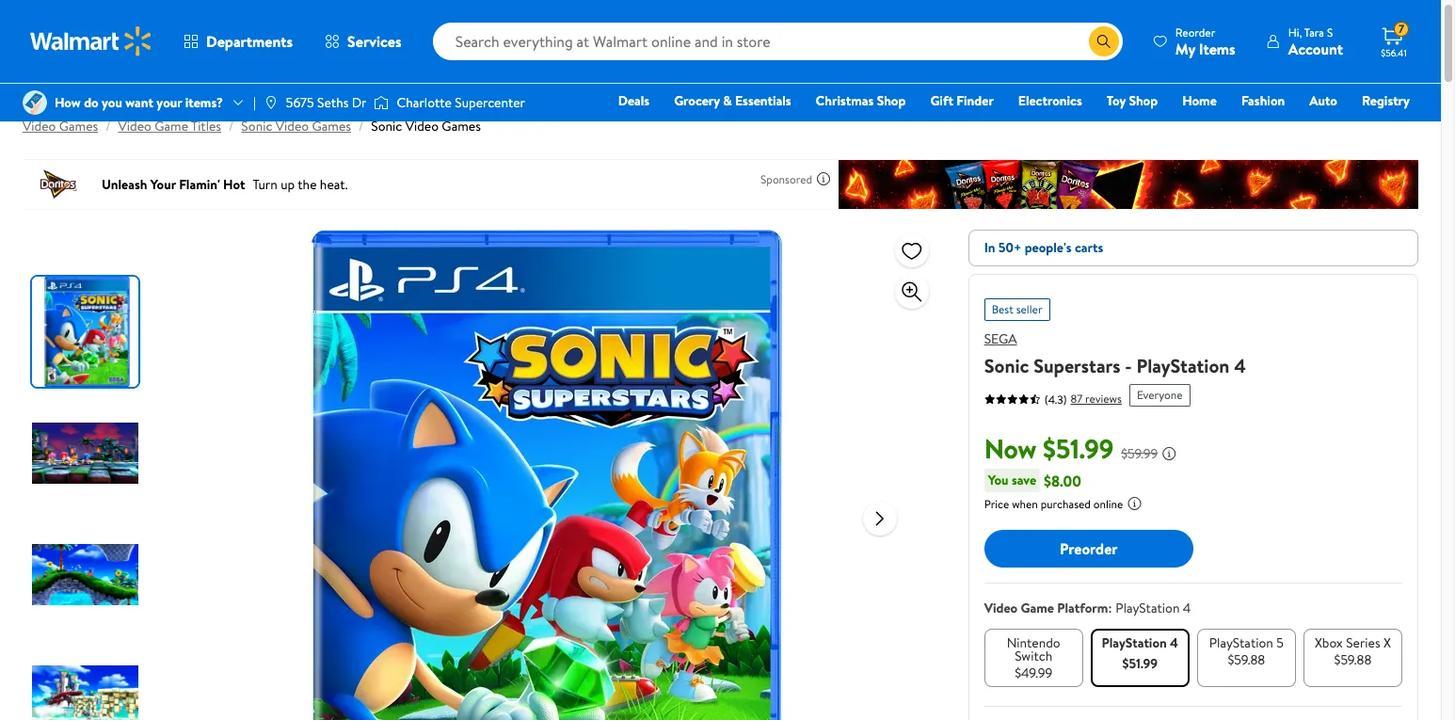 Task type: locate. For each thing, give the bounding box(es) containing it.
sonic superstars - playstation 4 image
[[246, 230, 848, 720]]

/ right "titles"
[[229, 117, 234, 136]]

services
[[348, 31, 402, 52]]

playstation inside sega sonic superstars - playstation 4
[[1137, 353, 1230, 379]]

electronics
[[1019, 91, 1083, 110]]

registry
[[1363, 91, 1411, 110]]

game down the your
[[155, 117, 188, 136]]

now
[[985, 430, 1037, 467]]

zoom image modal image
[[901, 281, 923, 303]]

sonic down charlotte
[[371, 117, 402, 136]]

1 vertical spatial $51.99
[[1123, 654, 1158, 673]]

playstation up everyone
[[1137, 353, 1230, 379]]

items
[[1200, 38, 1236, 59]]

$59.88 left 5
[[1228, 651, 1266, 670]]

video up nintendo
[[985, 599, 1018, 618]]

4 inside sega sonic superstars - playstation 4
[[1235, 353, 1247, 379]]

 image for how
[[23, 90, 47, 115]]

titles
[[191, 117, 221, 136]]

charlotte supercenter
[[397, 93, 525, 112]]

0 horizontal spatial  image
[[23, 90, 47, 115]]

gift finder link
[[922, 90, 1003, 111]]

1 horizontal spatial games
[[312, 117, 351, 136]]

2 horizontal spatial games
[[442, 117, 481, 136]]

people's
[[1025, 238, 1072, 257]]

 image left how
[[23, 90, 47, 115]]

games down how
[[59, 117, 98, 136]]

departments button
[[168, 19, 309, 64]]

:
[[1109, 599, 1112, 618]]

dr
[[352, 93, 367, 112]]

video games link
[[23, 117, 98, 136]]

sonic video games link down 5675
[[241, 117, 351, 136]]

shop right christmas at the right of page
[[877, 91, 906, 110]]

/ down you on the top left of page
[[106, 117, 111, 136]]

1 vertical spatial 4
[[1183, 599, 1192, 618]]

reviews
[[1086, 391, 1122, 407]]

sonic down "|"
[[241, 117, 273, 136]]

my
[[1176, 38, 1196, 59]]

7
[[1399, 21, 1405, 37]]

grocery & essentials link
[[666, 90, 800, 111]]

playstation 4 $51.99
[[1102, 634, 1179, 673]]

registry link
[[1354, 90, 1419, 111]]

2 $59.88 from the left
[[1335, 651, 1372, 670]]

0 horizontal spatial sonic video games link
[[241, 117, 351, 136]]

services button
[[309, 19, 418, 64]]

$51.99 down video game platform : playstation 4
[[1123, 654, 1158, 673]]

sonic down sega
[[985, 353, 1030, 379]]

playstation left 5
[[1210, 634, 1274, 653]]

sonic video games link down charlotte
[[371, 117, 481, 136]]

5675
[[286, 93, 314, 112]]

game up nintendo
[[1021, 599, 1055, 618]]

playstation inside playstation 5 $59.88
[[1210, 634, 1274, 653]]

Walmart Site-Wide search field
[[433, 23, 1123, 60]]

 image
[[23, 90, 47, 115], [264, 95, 279, 110]]

2 games from the left
[[312, 117, 351, 136]]

sonic video games link
[[241, 117, 351, 136], [371, 117, 481, 136]]

0 horizontal spatial /
[[106, 117, 111, 136]]

video game platform : playstation 4
[[985, 599, 1192, 618]]

shop for christmas shop
[[877, 91, 906, 110]]

legal information image
[[1128, 496, 1143, 511]]

0 horizontal spatial 4
[[1171, 634, 1179, 653]]

video game platform list
[[981, 625, 1407, 691]]

deals
[[618, 91, 650, 110]]

 image right "|"
[[264, 95, 279, 110]]

$51.99
[[1043, 430, 1114, 467], [1123, 654, 1158, 673]]

shop right toy
[[1129, 91, 1158, 110]]

your
[[157, 93, 182, 112]]

$59.88 left x on the bottom of the page
[[1335, 651, 1372, 670]]

2 horizontal spatial sonic
[[985, 353, 1030, 379]]

games down charlotte supercenter
[[442, 117, 481, 136]]

fashion link
[[1233, 90, 1294, 111]]

1 horizontal spatial sonic
[[371, 117, 402, 136]]

2 vertical spatial 4
[[1171, 634, 1179, 653]]

supercenter
[[455, 93, 525, 112]]

preorder button
[[985, 530, 1194, 568]]

$51.99 inside playstation 4 $51.99
[[1123, 654, 1158, 673]]

shop inside "link"
[[1129, 91, 1158, 110]]

$51.99 up $8.00 at the right bottom of page
[[1043, 430, 1114, 467]]

sonic superstars - playstation 4 - image 1 of 9 image
[[32, 277, 142, 387]]

best seller
[[992, 301, 1043, 317]]

gift
[[931, 91, 954, 110]]

sega
[[985, 330, 1018, 348]]

1 horizontal spatial $51.99
[[1123, 654, 1158, 673]]

playstation
[[1137, 353, 1230, 379], [1116, 599, 1180, 618], [1102, 634, 1167, 653], [1210, 634, 1274, 653]]

sega sonic superstars - playstation 4
[[985, 330, 1247, 379]]

/
[[106, 117, 111, 136], [229, 117, 234, 136], [359, 117, 364, 136]]

4 for -
[[1235, 353, 1247, 379]]

playstation right : in the bottom of the page
[[1116, 599, 1180, 618]]

sega link
[[985, 330, 1018, 348]]

deals link
[[610, 90, 658, 111]]

1 horizontal spatial sonic video games link
[[371, 117, 481, 136]]

1 horizontal spatial $59.88
[[1335, 651, 1372, 670]]

1 horizontal spatial /
[[229, 117, 234, 136]]

2 horizontal spatial 4
[[1235, 353, 1247, 379]]

s
[[1328, 24, 1334, 40]]

shop
[[877, 91, 906, 110], [1129, 91, 1158, 110]]

1 sonic video games link from the left
[[241, 117, 351, 136]]

grocery & essentials
[[674, 91, 792, 110]]

0 horizontal spatial shop
[[877, 91, 906, 110]]

$59.88
[[1228, 651, 1266, 670], [1335, 651, 1372, 670]]

sonic
[[241, 117, 273, 136], [371, 117, 402, 136], [985, 353, 1030, 379]]

0 vertical spatial 4
[[1235, 353, 1247, 379]]

1 $59.88 from the left
[[1228, 651, 1266, 670]]

4
[[1235, 353, 1247, 379], [1183, 599, 1192, 618], [1171, 634, 1179, 653]]

1 horizontal spatial shop
[[1129, 91, 1158, 110]]

auto link
[[1302, 90, 1347, 111]]

one debit link
[[1258, 117, 1338, 137]]

&
[[723, 91, 732, 110]]

ad disclaimer and feedback for skylinedisplayad image
[[816, 171, 832, 186]]

0 vertical spatial $51.99
[[1043, 430, 1114, 467]]

registry one debit
[[1266, 91, 1411, 137]]

sonic superstars - playstation 4 - image 3 of 9 image
[[32, 520, 142, 630]]

learn more about strikethrough prices image
[[1162, 446, 1177, 461]]

5675 seths dr
[[286, 93, 367, 112]]

0 horizontal spatial games
[[59, 117, 98, 136]]

0 horizontal spatial $59.88
[[1228, 651, 1266, 670]]

finder
[[957, 91, 994, 110]]

games down seths on the left of the page
[[312, 117, 351, 136]]

7 $56.41
[[1382, 21, 1407, 59]]

1 horizontal spatial 4
[[1183, 599, 1192, 618]]

sonic superstars - playstation 4 - image 4 of 9 image
[[32, 641, 142, 720]]

games
[[59, 117, 98, 136], [312, 117, 351, 136], [442, 117, 481, 136]]

1 shop from the left
[[877, 91, 906, 110]]

you
[[102, 93, 122, 112]]

0 horizontal spatial game
[[155, 117, 188, 136]]

1 games from the left
[[59, 117, 98, 136]]

essentials
[[736, 91, 792, 110]]

price when purchased online
[[985, 496, 1124, 512]]

want
[[125, 93, 153, 112]]

game
[[155, 117, 188, 136], [1021, 599, 1055, 618]]

2 / from the left
[[229, 117, 234, 136]]

1 horizontal spatial game
[[1021, 599, 1055, 618]]

2 shop from the left
[[1129, 91, 1158, 110]]

nintendo
[[1007, 634, 1061, 653]]

/ down dr
[[359, 117, 364, 136]]

add to favorites list, sonic superstars - playstation 4 image
[[901, 239, 923, 262]]

Search search field
[[433, 23, 1123, 60]]

87
[[1071, 391, 1083, 407]]

 image
[[374, 93, 389, 112]]

xbox
[[1315, 634, 1344, 653]]

save
[[1012, 471, 1037, 490]]

1 vertical spatial game
[[1021, 599, 1055, 618]]

2 horizontal spatial /
[[359, 117, 364, 136]]

playstation down : in the bottom of the page
[[1102, 634, 1167, 653]]

video
[[23, 117, 56, 136], [118, 117, 151, 136], [276, 117, 309, 136], [406, 117, 439, 136], [985, 599, 1018, 618]]

$56.41
[[1382, 46, 1407, 59]]

purchased
[[1041, 496, 1091, 512]]

series
[[1347, 634, 1381, 653]]

xbox series x $59.88
[[1315, 634, 1392, 670]]

tara
[[1305, 24, 1325, 40]]

switch
[[1015, 647, 1053, 666]]

carts
[[1075, 238, 1104, 257]]

1 horizontal spatial  image
[[264, 95, 279, 110]]



Task type: describe. For each thing, give the bounding box(es) containing it.
video down how do you want your items?
[[118, 117, 151, 136]]

4 inside playstation 4 $51.99
[[1171, 634, 1179, 653]]

items?
[[185, 93, 223, 112]]

1 / from the left
[[106, 117, 111, 136]]

departments
[[206, 31, 293, 52]]

x
[[1384, 634, 1392, 653]]

search icon image
[[1097, 34, 1112, 49]]

gift finder
[[931, 91, 994, 110]]

$59.99
[[1122, 444, 1159, 463]]

hi,
[[1289, 24, 1303, 40]]

seths
[[317, 93, 349, 112]]

christmas
[[816, 91, 874, 110]]

-
[[1126, 353, 1133, 379]]

in
[[985, 238, 996, 257]]

hi, tara s account
[[1289, 24, 1344, 59]]

best
[[992, 301, 1014, 317]]

sponsored
[[761, 171, 813, 187]]

platform
[[1058, 599, 1109, 618]]

video games / video game titles / sonic video games / sonic video games
[[23, 117, 481, 136]]

playstation 5 $59.88
[[1210, 634, 1284, 670]]

home link
[[1174, 90, 1226, 111]]

nintendo switch $49.99
[[1007, 634, 1061, 683]]

sonic superstars - playstation 4 - image 2 of 9 image
[[32, 398, 142, 509]]

how do you want your items?
[[55, 93, 223, 112]]

price
[[985, 496, 1010, 512]]

you save $8.00
[[988, 470, 1082, 491]]

next media item image
[[869, 507, 892, 530]]

toy
[[1107, 91, 1126, 110]]

walmart image
[[30, 26, 153, 57]]

auto
[[1310, 91, 1338, 110]]

online
[[1094, 496, 1124, 512]]

toy shop
[[1107, 91, 1158, 110]]

2 sonic video games link from the left
[[371, 117, 481, 136]]

4 for :
[[1183, 599, 1192, 618]]

$49.99
[[1015, 664, 1053, 683]]

$59.88 inside xbox series x $59.88
[[1335, 651, 1372, 670]]

account
[[1289, 38, 1344, 59]]

when
[[1012, 496, 1039, 512]]

video down how
[[23, 117, 56, 136]]

christmas shop
[[816, 91, 906, 110]]

video game titles link
[[118, 117, 221, 136]]

home
[[1183, 91, 1217, 110]]

87 reviews link
[[1067, 391, 1122, 407]]

everyone
[[1137, 387, 1183, 403]]

$59.88 inside playstation 5 $59.88
[[1228, 651, 1266, 670]]

 image for 5675
[[264, 95, 279, 110]]

(4.3) 87 reviews
[[1045, 391, 1122, 407]]

(4.3)
[[1045, 391, 1067, 407]]

walmart+ link
[[1346, 117, 1419, 137]]

0 horizontal spatial $51.99
[[1043, 430, 1114, 467]]

sonic inside sega sonic superstars - playstation 4
[[985, 353, 1030, 379]]

playstation inside playstation 4 $51.99
[[1102, 634, 1167, 653]]

debit
[[1298, 118, 1330, 137]]

superstars
[[1034, 353, 1121, 379]]

how
[[55, 93, 81, 112]]

charlotte
[[397, 93, 452, 112]]

grocery
[[674, 91, 720, 110]]

reorder
[[1176, 24, 1216, 40]]

seller
[[1017, 301, 1043, 317]]

you
[[988, 471, 1009, 490]]

50+
[[999, 238, 1022, 257]]

in 50+ people's carts
[[985, 238, 1104, 257]]

0 vertical spatial game
[[155, 117, 188, 136]]

toy shop link
[[1099, 90, 1167, 111]]

0 horizontal spatial sonic
[[241, 117, 273, 136]]

shop for toy shop
[[1129, 91, 1158, 110]]

fashion
[[1242, 91, 1286, 110]]

do
[[84, 93, 99, 112]]

walmart+
[[1354, 118, 1411, 137]]

3 games from the left
[[442, 117, 481, 136]]

electronics link
[[1010, 90, 1091, 111]]

|
[[253, 93, 256, 112]]

video down charlotte
[[406, 117, 439, 136]]

preorder
[[1060, 538, 1118, 559]]

reorder my items
[[1176, 24, 1236, 59]]

christmas shop link
[[808, 90, 915, 111]]

3 / from the left
[[359, 117, 364, 136]]

video down 5675
[[276, 117, 309, 136]]



Task type: vqa. For each thing, say whether or not it's contained in the screenshot.
4 to the middle
yes



